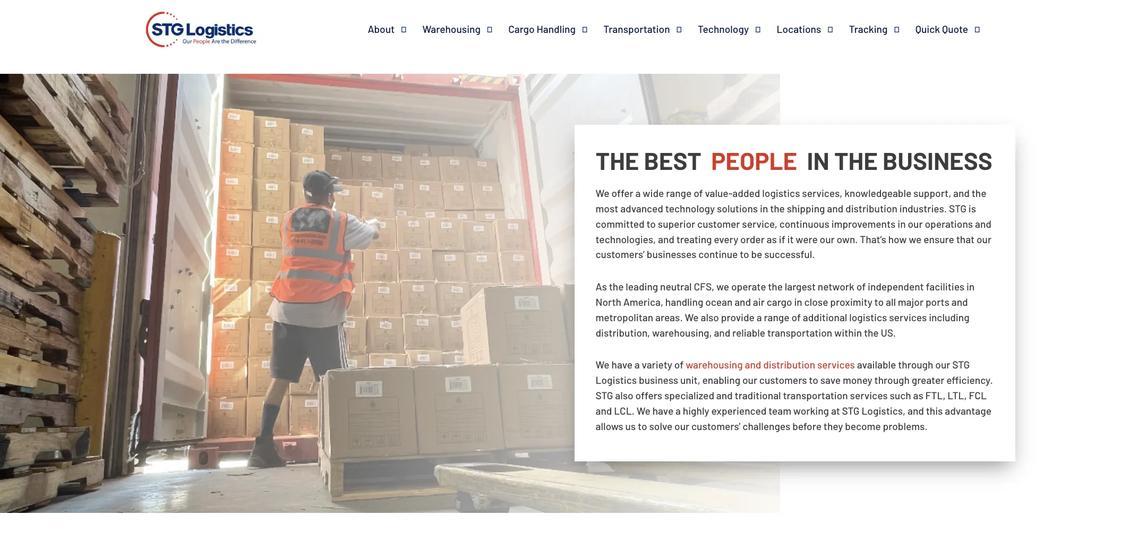 Task type: describe. For each thing, give the bounding box(es) containing it.
a inside as the leading neutral cfs, we operate the largest network of independent facilities in north america, handling ocean and air cargo in close proximity to all major ports and metropolitan areas. we also provide a range of additional logistics services including distribution, warehousing, and reliable transportation within the us.
[[757, 311, 762, 324]]

specialized
[[665, 390, 715, 402]]

logistics
[[596, 374, 637, 386]]

offer
[[612, 187, 634, 199]]

cargo handling link
[[509, 23, 604, 36]]

metropolitan
[[596, 311, 654, 324]]

we inside we offer a wide range of value-added logistics services, knowledgeable support, and the most advanced technology solutions in the shipping and distribution industries. stg is committed to superior customer service, continuous improvements in our operations and technologies, and treating every order as if it were our own. that's how we ensure that our customers' businesses continue to be successful.
[[596, 187, 610, 199]]

stg right at
[[843, 405, 860, 417]]

also inside as the leading neutral cfs, we operate the largest network of independent facilities in north america, handling ocean and air cargo in close proximity to all major ports and metropolitan areas. we also provide a range of additional logistics services including distribution, warehousing, and reliable transportation within the us.
[[701, 311, 720, 324]]

to inside as the leading neutral cfs, we operate the largest network of independent facilities in north america, handling ocean and air cargo in close proximity to all major ports and metropolitan areas. we also provide a range of additional logistics services including distribution, warehousing, and reliable transportation within the us.
[[875, 296, 884, 308]]

tracking
[[850, 23, 888, 35]]

a inside available through our stg logistics business unit, enabling our customers to save money through greater efficiency. stg also offers specialized and traditional transportation services such as ftl, ltl, fcl and lcl. we have a highly experienced team working at stg logistics, and this advantage allows us to solve our customers' challenges before they become problems.
[[676, 405, 681, 417]]

warehousing and distribution services link
[[686, 359, 856, 371]]

quote
[[943, 23, 969, 35]]

our up 'traditional'
[[743, 374, 758, 386]]

the up 'is'
[[972, 187, 987, 199]]

in right facilities
[[967, 281, 975, 293]]

to down advanced
[[647, 218, 656, 230]]

available through our stg logistics business unit, enabling our customers to save money through greater efficiency. stg also offers specialized and traditional transportation services such as ftl, ltl, fcl and lcl. we have a highly experienced team working at stg logistics, and this advantage allows us to solve our customers' challenges before they become problems.
[[596, 359, 994, 432]]

logistics inside as the leading neutral cfs, we operate the largest network of independent facilities in north america, handling ocean and air cargo in close proximity to all major ports and metropolitan areas. we also provide a range of additional logistics services including distribution, warehousing, and reliable transportation within the us.
[[850, 311, 888, 324]]

network
[[818, 281, 855, 293]]

handling
[[537, 23, 576, 35]]

facilities
[[927, 281, 965, 293]]

challenges
[[743, 420, 791, 432]]

as
[[596, 281, 607, 293]]

continue
[[699, 248, 738, 261]]

the right as
[[609, 281, 624, 293]]

cargo
[[767, 296, 793, 308]]

working
[[794, 405, 830, 417]]

business
[[639, 374, 679, 386]]

0 vertical spatial through
[[899, 359, 934, 371]]

north
[[596, 296, 622, 308]]

areas.
[[656, 311, 683, 324]]

to left save
[[810, 374, 819, 386]]

largest
[[785, 281, 816, 293]]

provide
[[722, 311, 755, 324]]

ensure
[[924, 233, 955, 245]]

handling
[[666, 296, 704, 308]]

if
[[780, 233, 786, 245]]

we have a variety of warehousing and distribution services
[[596, 359, 856, 371]]

1 vertical spatial services
[[818, 359, 856, 371]]

customers' inside we offer a wide range of value-added logistics services, knowledgeable support, and the most advanced technology solutions in the shipping and distribution industries. stg is committed to superior customer service, continuous improvements in our operations and technologies, and treating every order as if it were our own. that's how we ensure that our customers' businesses continue to be successful.
[[596, 248, 645, 261]]

experienced
[[712, 405, 767, 417]]

of up proximity
[[857, 281, 866, 293]]

enabling
[[703, 374, 741, 386]]

including
[[930, 311, 970, 324]]

our left the own.
[[820, 233, 835, 245]]

1 the from the left
[[596, 146, 640, 175]]

in up how
[[898, 218, 906, 230]]

close
[[805, 296, 829, 308]]

of inside we offer a wide range of value-added logistics services, knowledgeable support, and the most advanced technology solutions in the shipping and distribution industries. stg is committed to superior customer service, continuous improvements in our operations and technologies, and treating every order as if it were our own. that's how we ensure that our customers' businesses continue to be successful.
[[694, 187, 703, 199]]

locations
[[777, 23, 822, 35]]

technologies,
[[596, 233, 656, 245]]

advantage
[[946, 405, 992, 417]]

neutral
[[661, 281, 692, 293]]

we offer a wide range of value-added logistics services, knowledgeable support, and the most advanced technology solutions in the shipping and distribution industries. stg is committed to superior customer service, continuous improvements in our operations and technologies, and treating every order as if it were our own. that's how we ensure that our customers' businesses continue to be successful.
[[596, 187, 992, 261]]

major
[[899, 296, 924, 308]]

cargo handling
[[509, 23, 576, 35]]

such
[[890, 390, 912, 402]]

operations
[[925, 218, 974, 230]]

ltl,
[[948, 390, 968, 402]]

transportation inside as the leading neutral cfs, we operate the largest network of independent facilities in north america, handling ocean and air cargo in close proximity to all major ports and metropolitan areas. we also provide a range of additional logistics services including distribution, warehousing, and reliable transportation within the us.
[[768, 327, 833, 339]]

efficiency.
[[947, 374, 994, 386]]

as inside available through our stg logistics business unit, enabling our customers to save money through greater efficiency. stg also offers specialized and traditional transportation services such as ftl, ltl, fcl and lcl. we have a highly experienced team working at stg logistics, and this advantage allows us to solve our customers' challenges before they become problems.
[[914, 390, 924, 402]]

distribution inside we offer a wide range of value-added logistics services, knowledgeable support, and the most advanced technology solutions in the shipping and distribution industries. stg is committed to superior customer service, continuous improvements in our operations and technologies, and treating every order as if it were our own. that's how we ensure that our customers' businesses continue to be successful.
[[846, 202, 898, 215]]

transportation inside available through our stg logistics business unit, enabling our customers to save money through greater efficiency. stg also offers specialized and traditional transportation services such as ftl, ltl, fcl and lcl. we have a highly experienced team working at stg logistics, and this advantage allows us to solve our customers' challenges before they become problems.
[[784, 390, 849, 402]]

service,
[[743, 218, 778, 230]]

the left us.
[[865, 327, 879, 339]]

were
[[796, 233, 818, 245]]

locations link
[[777, 23, 850, 36]]

to right us
[[638, 420, 648, 432]]

solutions
[[717, 202, 759, 215]]

our up greater
[[936, 359, 951, 371]]

customers' inside available through our stg logistics business unit, enabling our customers to save money through greater efficiency. stg also offers specialized and traditional transportation services such as ftl, ltl, fcl and lcl. we have a highly experienced team working at stg logistics, and this advantage allows us to solve our customers' challenges before they become problems.
[[692, 420, 741, 432]]

as the leading neutral cfs, we operate the largest network of independent facilities in north america, handling ocean and air cargo in close proximity to all major ports and metropolitan areas. we also provide a range of additional logistics services including distribution, warehousing, and reliable transportation within the us.
[[596, 281, 975, 339]]

leading
[[626, 281, 659, 293]]

and down enabling
[[717, 390, 733, 402]]

of up unit,
[[675, 359, 684, 371]]

as inside we offer a wide range of value-added logistics services, knowledgeable support, and the most advanced technology solutions in the shipping and distribution industries. stg is committed to superior customer service, continuous improvements in our operations and technologies, and treating every order as if it were our own. that's how we ensure that our customers' businesses continue to be successful.
[[767, 233, 777, 245]]

have inside available through our stg logistics business unit, enabling our customers to save money through greater efficiency. stg also offers specialized and traditional transportation services such as ftl, ltl, fcl and lcl. we have a highly experienced team working at stg logistics, and this advantage allows us to solve our customers' challenges before they become problems.
[[653, 405, 674, 417]]

businesses
[[647, 248, 697, 261]]

committed
[[596, 218, 645, 230]]

america,
[[624, 296, 664, 308]]

own.
[[837, 233, 859, 245]]

available
[[858, 359, 897, 371]]

stg inside we offer a wide range of value-added logistics services, knowledgeable support, and the most advanced technology solutions in the shipping and distribution industries. stg is committed to superior customer service, continuous improvements in our operations and technologies, and treating every order as if it were our own. that's how we ensure that our customers' businesses continue to be successful.
[[950, 202, 967, 215]]

and up businesses
[[658, 233, 675, 245]]

our right that
[[977, 233, 992, 245]]

a inside we offer a wide range of value-added logistics services, knowledgeable support, and the most advanced technology solutions in the shipping and distribution industries. stg is committed to superior customer service, continuous improvements in our operations and technologies, and treating every order as if it were our own. that's how we ensure that our customers' businesses continue to be successful.
[[636, 187, 641, 199]]

range inside as the leading neutral cfs, we operate the largest network of independent facilities in north america, handling ocean and air cargo in close proximity to all major ports and metropolitan areas. we also provide a range of additional logistics services including distribution, warehousing, and reliable transportation within the us.
[[764, 311, 790, 324]]

quick quote
[[916, 23, 969, 35]]

and down provide
[[714, 327, 731, 339]]

and down 'is'
[[976, 218, 992, 230]]

lcl.
[[614, 405, 635, 417]]

within
[[835, 327, 863, 339]]

distribution,
[[596, 327, 651, 339]]

us.
[[881, 327, 897, 339]]

we inside we offer a wide range of value-added logistics services, knowledgeable support, and the most advanced technology solutions in the shipping and distribution industries. stg is committed to superior customer service, continuous improvements in our operations and technologies, and treating every order as if it were our own. that's how we ensure that our customers' businesses continue to be successful.
[[909, 233, 922, 245]]

all
[[886, 296, 897, 308]]

customers
[[760, 374, 808, 386]]

transportation
[[604, 23, 670, 35]]

also inside available through our stg logistics business unit, enabling our customers to save money through greater efficiency. stg also offers specialized and traditional transportation services such as ftl, ltl, fcl and lcl. we have a highly experienced team working at stg logistics, and this advantage allows us to solve our customers' challenges before they become problems.
[[616, 390, 634, 402]]

offers
[[636, 390, 663, 402]]

range inside we offer a wide range of value-added logistics services, knowledgeable support, and the most advanced technology solutions in the shipping and distribution industries. stg is committed to superior customer service, continuous improvements in our operations and technologies, and treating every order as if it were our own. that's how we ensure that our customers' businesses continue to be successful.
[[667, 187, 692, 199]]

technology link
[[698, 23, 777, 36]]

how
[[889, 233, 907, 245]]

air
[[754, 296, 765, 308]]

be
[[752, 248, 763, 261]]

ocean
[[706, 296, 733, 308]]

before
[[793, 420, 822, 432]]

services inside available through our stg logistics business unit, enabling our customers to save money through greater efficiency. stg also offers specialized and traditional transportation services such as ftl, ltl, fcl and lcl. we have a highly experienced team working at stg logistics, and this advantage allows us to solve our customers' challenges before they become problems.
[[851, 390, 888, 402]]

and down services,
[[828, 202, 844, 215]]

they
[[824, 420, 844, 432]]

treating
[[677, 233, 712, 245]]

every
[[714, 233, 739, 245]]



Task type: vqa. For each thing, say whether or not it's contained in the screenshot.
LOAD
no



Task type: locate. For each thing, give the bounding box(es) containing it.
in up services,
[[808, 146, 830, 175]]

advanced
[[621, 202, 664, 215]]

transportation down additional
[[768, 327, 833, 339]]

that's
[[861, 233, 887, 245]]

stg usa image
[[142, 0, 260, 62]]

a
[[636, 187, 641, 199], [757, 311, 762, 324], [635, 359, 640, 371], [676, 405, 681, 417]]

warehousing
[[686, 359, 743, 371]]

to left the be
[[740, 248, 750, 261]]

warehousing link
[[423, 23, 509, 36]]

a down air
[[757, 311, 762, 324]]

services down major
[[890, 311, 928, 324]]

services
[[890, 311, 928, 324], [818, 359, 856, 371], [851, 390, 888, 402]]

1 vertical spatial have
[[653, 405, 674, 417]]

1 vertical spatial range
[[764, 311, 790, 324]]

we down offers
[[637, 405, 651, 417]]

value-
[[706, 187, 733, 199]]

quick quote link
[[916, 23, 997, 36]]

operate
[[732, 281, 767, 293]]

stg
[[950, 202, 967, 215], [953, 359, 971, 371], [596, 390, 614, 402], [843, 405, 860, 417]]

unit,
[[681, 374, 701, 386]]

we inside available through our stg logistics business unit, enabling our customers to save money through greater efficiency. stg also offers specialized and traditional transportation services such as ftl, ltl, fcl and lcl. we have a highly experienced team working at stg logistics, and this advantage allows us to solve our customers' challenges before they become problems.
[[637, 405, 651, 417]]

the best people in the business
[[596, 146, 993, 175]]

and up including
[[952, 296, 969, 308]]

customers' down technologies,
[[596, 248, 645, 261]]

the
[[972, 187, 987, 199], [771, 202, 785, 215], [609, 281, 624, 293], [769, 281, 783, 293], [865, 327, 879, 339]]

1 horizontal spatial the
[[835, 146, 878, 175]]

1 vertical spatial customers'
[[692, 420, 741, 432]]

have up logistics
[[612, 359, 633, 371]]

1 horizontal spatial as
[[914, 390, 924, 402]]

0 vertical spatial customers'
[[596, 248, 645, 261]]

the up the knowledgeable
[[835, 146, 878, 175]]

technology
[[698, 23, 749, 35]]

also up lcl.
[[616, 390, 634, 402]]

distribution
[[846, 202, 898, 215], [764, 359, 816, 371]]

2 vertical spatial services
[[851, 390, 888, 402]]

cargo
[[509, 23, 535, 35]]

0 vertical spatial as
[[767, 233, 777, 245]]

0 vertical spatial have
[[612, 359, 633, 371]]

superior
[[658, 218, 696, 230]]

0 horizontal spatial customers'
[[596, 248, 645, 261]]

0 horizontal spatial as
[[767, 233, 777, 245]]

services,
[[803, 187, 843, 199]]

save
[[821, 374, 841, 386]]

services down money
[[851, 390, 888, 402]]

0 vertical spatial logistics
[[763, 187, 801, 199]]

range down cargo at right bottom
[[764, 311, 790, 324]]

1 vertical spatial logistics
[[850, 311, 888, 324]]

1 vertical spatial we
[[717, 281, 730, 293]]

we inside as the leading neutral cfs, we operate the largest network of independent facilities in north america, handling ocean and air cargo in close proximity to all major ports and metropolitan areas. we also provide a range of additional logistics services including distribution, warehousing, and reliable transportation within the us.
[[717, 281, 730, 293]]

1 horizontal spatial distribution
[[846, 202, 898, 215]]

stg left 'is'
[[950, 202, 967, 215]]

and up allows
[[596, 405, 612, 417]]

traditional
[[735, 390, 782, 402]]

1 horizontal spatial we
[[909, 233, 922, 245]]

0 vertical spatial we
[[909, 233, 922, 245]]

1 horizontal spatial have
[[653, 405, 674, 417]]

0 horizontal spatial range
[[667, 187, 692, 199]]

of
[[694, 187, 703, 199], [857, 281, 866, 293], [792, 311, 801, 324], [675, 359, 684, 371]]

the up offer
[[596, 146, 640, 175]]

as left ftl,
[[914, 390, 924, 402]]

customer
[[698, 218, 741, 230]]

proximity
[[831, 296, 873, 308]]

logistics up shipping
[[763, 187, 801, 199]]

warehousing
[[423, 23, 481, 35]]

about
[[368, 23, 395, 35]]

most
[[596, 202, 619, 215]]

of down cargo at right bottom
[[792, 311, 801, 324]]

and left air
[[735, 296, 752, 308]]

us
[[626, 420, 636, 432]]

of up technology
[[694, 187, 703, 199]]

our
[[908, 218, 923, 230], [820, 233, 835, 245], [977, 233, 992, 245], [936, 359, 951, 371], [743, 374, 758, 386], [675, 420, 690, 432]]

1 horizontal spatial also
[[701, 311, 720, 324]]

team
[[769, 405, 792, 417]]

money
[[843, 374, 873, 386]]

1 vertical spatial also
[[616, 390, 634, 402]]

is
[[969, 202, 977, 215]]

reliable
[[733, 327, 766, 339]]

allows
[[596, 420, 624, 432]]

and up 'traditional'
[[745, 359, 762, 371]]

this
[[927, 405, 944, 417]]

logistics down proximity
[[850, 311, 888, 324]]

industries.
[[900, 202, 948, 215]]

about link
[[368, 23, 423, 36]]

have
[[612, 359, 633, 371], [653, 405, 674, 417]]

we up 'ocean'
[[717, 281, 730, 293]]

stg up the efficiency.
[[953, 359, 971, 371]]

as left if
[[767, 233, 777, 245]]

0 horizontal spatial distribution
[[764, 359, 816, 371]]

we up most
[[596, 187, 610, 199]]

we up logistics
[[596, 359, 610, 371]]

tracking link
[[850, 23, 916, 36]]

order
[[741, 233, 765, 245]]

in down largest
[[795, 296, 803, 308]]

it
[[788, 233, 794, 245]]

to left all in the right bottom of the page
[[875, 296, 884, 308]]

range up technology
[[667, 187, 692, 199]]

at
[[832, 405, 841, 417]]

independent
[[868, 281, 925, 293]]

1 vertical spatial through
[[875, 374, 910, 386]]

a left "variety"
[[635, 359, 640, 371]]

we down handling on the right of the page
[[685, 311, 699, 324]]

0 vertical spatial distribution
[[846, 202, 898, 215]]

through up such at the right bottom
[[875, 374, 910, 386]]

0 horizontal spatial have
[[612, 359, 633, 371]]

1 horizontal spatial logistics
[[850, 311, 888, 324]]

in up 'service,'
[[761, 202, 769, 215]]

ports
[[926, 296, 950, 308]]

and up problems.
[[908, 405, 925, 417]]

as
[[767, 233, 777, 245], [914, 390, 924, 402]]

0 horizontal spatial we
[[717, 281, 730, 293]]

have up solve
[[653, 405, 674, 417]]

greater
[[912, 374, 945, 386]]

improvements
[[832, 218, 896, 230]]

cfs,
[[694, 281, 715, 293]]

additional
[[803, 311, 848, 324]]

distribution up customers
[[764, 359, 816, 371]]

technology
[[666, 202, 715, 215]]

the up cargo at right bottom
[[769, 281, 783, 293]]

2 the from the left
[[835, 146, 878, 175]]

continuous
[[780, 218, 830, 230]]

our down the highly
[[675, 420, 690, 432]]

1 horizontal spatial customers'
[[692, 420, 741, 432]]

distribution down the knowledgeable
[[846, 202, 898, 215]]

transportation up "working"
[[784, 390, 849, 402]]

people
[[712, 146, 798, 175]]

we right how
[[909, 233, 922, 245]]

ftl,
[[926, 390, 946, 402]]

shipping
[[787, 202, 826, 215]]

1 horizontal spatial range
[[764, 311, 790, 324]]

0 vertical spatial also
[[701, 311, 720, 324]]

variety
[[642, 359, 673, 371]]

through up greater
[[899, 359, 934, 371]]

we inside as the leading neutral cfs, we operate the largest network of independent facilities in north america, handling ocean and air cargo in close proximity to all major ports and metropolitan areas. we also provide a range of additional logistics services including distribution, warehousing, and reliable transportation within the us.
[[685, 311, 699, 324]]

services up save
[[818, 359, 856, 371]]

0 horizontal spatial logistics
[[763, 187, 801, 199]]

our down industries.
[[908, 218, 923, 230]]

highly
[[683, 405, 710, 417]]

range
[[667, 187, 692, 199], [764, 311, 790, 324]]

problems.
[[884, 420, 928, 432]]

business
[[883, 146, 993, 175]]

and up 'is'
[[954, 187, 970, 199]]

1 vertical spatial distribution
[[764, 359, 816, 371]]

1 vertical spatial as
[[914, 390, 924, 402]]

0 vertical spatial services
[[890, 311, 928, 324]]

services inside as the leading neutral cfs, we operate the largest network of independent facilities in north america, handling ocean and air cargo in close proximity to all major ports and metropolitan areas. we also provide a range of additional logistics services including distribution, warehousing, and reliable transportation within the us.
[[890, 311, 928, 324]]

1 vertical spatial transportation
[[784, 390, 849, 402]]

in
[[808, 146, 830, 175], [761, 202, 769, 215], [898, 218, 906, 230], [967, 281, 975, 293], [795, 296, 803, 308]]

0 vertical spatial transportation
[[768, 327, 833, 339]]

a left the highly
[[676, 405, 681, 417]]

the up 'service,'
[[771, 202, 785, 215]]

wide
[[643, 187, 665, 199]]

knowledgeable
[[845, 187, 912, 199]]

also down 'ocean'
[[701, 311, 720, 324]]

0 horizontal spatial also
[[616, 390, 634, 402]]

become
[[846, 420, 882, 432]]

0 horizontal spatial the
[[596, 146, 640, 175]]

we
[[596, 187, 610, 199], [685, 311, 699, 324], [596, 359, 610, 371], [637, 405, 651, 417]]

a left wide
[[636, 187, 641, 199]]

0 vertical spatial range
[[667, 187, 692, 199]]

customers' down the highly
[[692, 420, 741, 432]]

the
[[596, 146, 640, 175], [835, 146, 878, 175]]

stg down logistics
[[596, 390, 614, 402]]

logistics inside we offer a wide range of value-added logistics services, knowledgeable support, and the most advanced technology solutions in the shipping and distribution industries. stg is committed to superior customer service, continuous improvements in our operations and technologies, and treating every order as if it were our own. that's how we ensure that our customers' businesses continue to be successful.
[[763, 187, 801, 199]]

added
[[733, 187, 761, 199]]



